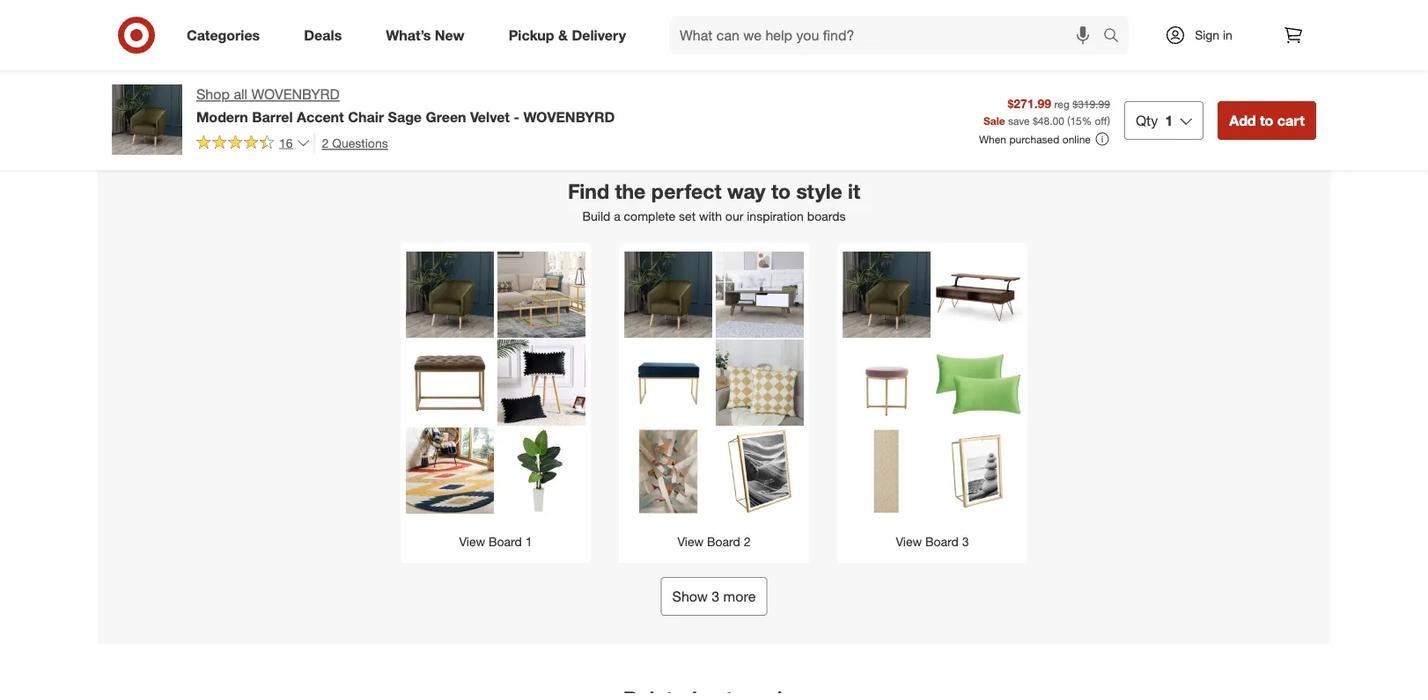 Task type: locate. For each thing, give the bounding box(es) containing it.
1 inside view board 1 button
[[525, 534, 532, 550]]

view for view board 2
[[677, 534, 704, 550]]

to inside find the perfect way to style it build a complete set with our inspiration boards
[[771, 179, 791, 204]]

What can we help you find? suggestions appear below search field
[[669, 16, 1108, 55]]

modern
[[196, 108, 248, 125]]

questions
[[332, 135, 388, 150]]

1 horizontal spatial board
[[707, 534, 740, 550]]

view up show at the left
[[677, 534, 704, 550]]

board down wire frame matte gold - stonebriar collection image
[[925, 534, 959, 550]]

velvet
[[470, 108, 510, 125]]

1 horizontal spatial 1
[[1165, 112, 1173, 129]]

cart
[[166, 21, 187, 34], [346, 21, 367, 34], [526, 21, 546, 34], [705, 21, 726, 34], [885, 21, 905, 34], [1064, 21, 1085, 34], [1244, 21, 1265, 34], [1277, 112, 1305, 129]]

3 down wire frame matte gold - stonebriar collection image
[[962, 534, 969, 550]]

view down 7&#39;x7&#39; round holden geometric design area rug ivory/multi round - safavieh image
[[459, 534, 485, 550]]

8&#34; x 10&#34; wire frame gold - stonebriar collection image
[[716, 428, 804, 516]]

find
[[568, 179, 609, 204]]

2 view from the left
[[677, 534, 704, 550]]

1 horizontal spatial 2
[[744, 534, 751, 550]]

what's
[[386, 26, 431, 44]]

30.5" decorative pillowtop ottoman - wovenbyrd image
[[624, 340, 712, 428]]

add to cart button
[[122, 13, 195, 42], [302, 13, 375, 42], [482, 13, 554, 42], [661, 13, 734, 42], [841, 13, 913, 42], [1020, 13, 1093, 42], [1200, 13, 1273, 42], [1218, 101, 1316, 140]]

view for view board 1
[[459, 534, 485, 550]]

modern barrel accent chair sage green velvet - wovenbyrd image for view board 2
[[624, 252, 712, 340]]

green
[[426, 108, 466, 125]]

1 view from the left
[[459, 534, 485, 550]]

find the perfect way to style it build a complete set with our inspiration boards
[[568, 179, 860, 224]]

complete
[[624, 209, 675, 224]]

2 board from the left
[[707, 534, 740, 550]]

2 inside button
[[744, 534, 751, 550]]

in
[[1223, 27, 1233, 43]]

0 horizontal spatial wovenbyrd
[[251, 86, 340, 103]]

1
[[1165, 112, 1173, 129], [525, 534, 532, 550]]

1 horizontal spatial view
[[677, 534, 704, 550]]

2 horizontal spatial board
[[925, 534, 959, 550]]

inspiration
[[747, 209, 804, 224]]

0 vertical spatial wovenbyrd
[[251, 86, 340, 103]]

3 board from the left
[[925, 534, 959, 550]]

it
[[848, 179, 860, 204]]

modern barrel accent chair sage green velvet - wovenbyrd image
[[406, 252, 494, 340], [624, 252, 712, 340], [843, 252, 931, 340]]

view down beige/brown solid woven runner 2'4"x12' - safavieh image
[[896, 534, 922, 550]]

0 horizontal spatial 3
[[712, 588, 719, 605]]

wovenbyrd up barrel
[[251, 86, 340, 103]]

1 modern barrel accent chair sage green velvet - wovenbyrd image from the left
[[406, 252, 494, 340]]

0 vertical spatial 3
[[962, 534, 969, 550]]

beige/brown solid woven runner 2'4"x12' - safavieh image
[[843, 428, 931, 516]]

board for 1
[[489, 534, 522, 550]]

3 modern barrel accent chair sage green velvet - wovenbyrd image from the left
[[843, 252, 931, 340]]

2
[[322, 135, 329, 150], [744, 534, 751, 550]]

1 horizontal spatial 3
[[962, 534, 969, 550]]

1 down nearly natural 4.5' travelers palm artificial tree in white planter image
[[525, 534, 532, 550]]

board
[[489, 534, 522, 550], [707, 534, 740, 550], [925, 534, 959, 550]]

modern barrel accent chair sage green velvet - wovenbyrd image for view board 1
[[406, 252, 494, 340]]

categories
[[187, 26, 260, 44]]

1 vertical spatial wovenbyrd
[[523, 108, 615, 125]]

)
[[1107, 114, 1110, 127]]

1 vertical spatial 3
[[712, 588, 719, 605]]

board inside button
[[489, 534, 522, 550]]

view board 1
[[459, 534, 532, 550]]

view board 2
[[677, 534, 751, 550]]

2 horizontal spatial modern barrel accent chair sage green velvet - wovenbyrd image
[[843, 252, 931, 340]]

1 horizontal spatial wovenbyrd
[[523, 108, 615, 125]]

4&#39;x6&#39; gray abstract loomed area rug - safavieh image
[[624, 428, 712, 516]]

0 vertical spatial 1
[[1165, 112, 1173, 129]]

1 horizontal spatial modern barrel accent chair sage green velvet - wovenbyrd image
[[624, 252, 712, 340]]

&
[[558, 26, 568, 44]]

view board 3
[[896, 534, 969, 550]]

2 up 'more'
[[744, 534, 751, 550]]

reg
[[1054, 97, 1070, 110]]

view
[[459, 534, 485, 550], [677, 534, 704, 550], [896, 534, 922, 550]]

0 horizontal spatial 1
[[525, 534, 532, 550]]

(
[[1067, 114, 1070, 127]]

3 view from the left
[[896, 534, 922, 550]]

view inside button
[[459, 534, 485, 550]]

1 right "qty"
[[1165, 112, 1173, 129]]

2 questions link
[[314, 133, 388, 153]]

add
[[130, 21, 150, 34], [310, 21, 330, 34], [490, 21, 510, 34], [669, 21, 689, 34], [849, 21, 869, 34], [1028, 21, 1048, 34], [1208, 21, 1228, 34], [1229, 112, 1256, 129]]

wovenbyrd
[[251, 86, 340, 103], [523, 108, 615, 125]]

0 vertical spatial 2
[[322, 135, 329, 150]]

show 3 more
[[672, 588, 756, 605]]

2 down "accent"
[[322, 135, 329, 150]]

2 modern barrel accent chair sage green velvet - wovenbyrd image from the left
[[624, 252, 712, 340]]

online
[[1063, 132, 1091, 146]]

$271.99 reg $319.99 sale save $ 48.00 ( 15 % off )
[[984, 95, 1110, 127]]

when
[[979, 132, 1006, 146]]

0 horizontal spatial board
[[489, 534, 522, 550]]

15
[[1070, 114, 1082, 127]]

3
[[962, 534, 969, 550], [712, 588, 719, 605]]

3 inside 'view board 3' button
[[962, 534, 969, 550]]

24&#34; button tufted metal ottoman light brown faux leather - wovenbyrd image
[[406, 340, 494, 428]]

3 inside show 3 more button
[[712, 588, 719, 605]]

deals
[[304, 26, 342, 44]]

1 vertical spatial 1
[[525, 534, 532, 550]]

$271.99
[[1008, 95, 1051, 111]]

0 horizontal spatial view
[[459, 534, 485, 550]]

modern barrel accent chair sage green velvet - wovenbyrd image for view board 3
[[843, 252, 931, 340]]

add to cart
[[130, 21, 187, 34], [310, 21, 367, 34], [490, 21, 546, 34], [669, 21, 726, 34], [849, 21, 905, 34], [1028, 21, 1085, 34], [1208, 21, 1265, 34], [1229, 112, 1305, 129]]

board for 2
[[707, 534, 740, 550]]

16 link
[[196, 133, 310, 154]]

0 horizontal spatial modern barrel accent chair sage green velvet - wovenbyrd image
[[406, 252, 494, 340]]

off
[[1095, 114, 1107, 127]]

board up show 3 more
[[707, 534, 740, 550]]

2 horizontal spatial view
[[896, 534, 922, 550]]

wovenbyrd right the -
[[523, 108, 615, 125]]

1 board from the left
[[489, 534, 522, 550]]

board down nearly natural 4.5' travelers palm artificial tree in white planter image
[[489, 534, 522, 550]]

1 vertical spatial 2
[[744, 534, 751, 550]]

3 left 'more'
[[712, 588, 719, 605]]

to
[[153, 21, 163, 34], [333, 21, 343, 34], [513, 21, 523, 34], [692, 21, 702, 34], [872, 21, 882, 34], [1051, 21, 1062, 34], [1231, 21, 1241, 34], [1260, 112, 1273, 129], [771, 179, 791, 204]]

when purchased online
[[979, 132, 1091, 146]]



Task type: describe. For each thing, give the bounding box(es) containing it.
what's new
[[386, 26, 465, 44]]

the
[[615, 179, 646, 204]]

nearly natural 4.5' travelers palm artificial tree in white planter image
[[497, 428, 586, 516]]

$319.99
[[1073, 97, 1110, 110]]

trinity 2 pieces velvet throw pillow covers with pom pom design, black, 12 x 20 inches image
[[497, 340, 586, 428]]

a
[[614, 209, 620, 224]]

7&#39;x7&#39; round holden geometric design area rug ivory/multi round - safavieh image
[[406, 428, 494, 516]]

categories link
[[172, 16, 282, 55]]

set
[[679, 209, 696, 224]]

0 horizontal spatial 2
[[322, 135, 329, 150]]

our
[[725, 209, 743, 224]]

shop
[[196, 86, 230, 103]]

sale
[[984, 114, 1005, 127]]

build
[[582, 209, 610, 224]]

pickup
[[509, 26, 554, 44]]

48.00
[[1038, 114, 1064, 127]]

wire frame matte gold - stonebriar collection image
[[934, 428, 1022, 516]]

what's new link
[[371, 16, 487, 55]]

view board 3 button
[[837, 243, 1028, 563]]

sign in
[[1195, 27, 1233, 43]]

barrel
[[252, 108, 293, 125]]

accent
[[297, 108, 344, 125]]

2 questions
[[322, 135, 388, 150]]

lecce coffee table dark brown/white - boahaus image
[[716, 252, 804, 340]]

style
[[796, 179, 842, 204]]

shop all wovenbyrd modern barrel accent chair sage green velvet - wovenbyrd
[[196, 86, 615, 125]]

more
[[723, 588, 756, 605]]

-
[[514, 108, 519, 125]]

chair
[[348, 108, 384, 125]]

view for view board 3
[[896, 534, 922, 550]]

pickup & delivery link
[[494, 16, 648, 55]]

48&#34; moreno solid mango wood lift top coffee table umber brown - wyndenhall image
[[934, 252, 1022, 340]]

metal two-tier glass top gold coffee table - henn&hart image
[[497, 252, 586, 340]]

pickup & delivery
[[509, 26, 626, 44]]

view board 1 button
[[401, 243, 591, 563]]

board for 3
[[925, 534, 959, 550]]

show 3 more button
[[661, 578, 767, 616]]

sign
[[1195, 27, 1220, 43]]

with
[[699, 209, 722, 224]]

$
[[1033, 114, 1038, 127]]

18&#34; round ottoman with metal base pink velvet - wovenbyrd image
[[843, 340, 931, 428]]

sign in link
[[1150, 16, 1260, 55]]

new
[[435, 26, 465, 44]]

view board 2 button
[[619, 243, 809, 563]]

boards
[[807, 209, 846, 224]]

trinity 2 pieces embroidered decorative throw pillow covers with checkered design, beige, 20 x 20-inch image
[[716, 340, 804, 428]]

way
[[727, 179, 766, 204]]

%
[[1082, 114, 1092, 127]]

search button
[[1095, 16, 1138, 58]]

save
[[1008, 114, 1030, 127]]

search
[[1095, 28, 1138, 45]]

purchased
[[1009, 132, 1060, 146]]

16
[[279, 135, 293, 150]]

qty 1
[[1136, 112, 1173, 129]]

all
[[234, 86, 247, 103]]

deals link
[[289, 16, 364, 55]]

show
[[672, 588, 708, 605]]

unique bargains velvet modern solid couch sofa home decorative pillow covers green 12" x 20" 2 pcs image
[[934, 340, 1022, 428]]

sage
[[388, 108, 422, 125]]

delivery
[[572, 26, 626, 44]]

perfect
[[651, 179, 722, 204]]

qty
[[1136, 112, 1158, 129]]

image of modern barrel accent chair sage green velvet - wovenbyrd image
[[112, 85, 182, 155]]



Task type: vqa. For each thing, say whether or not it's contained in the screenshot.
first View
yes



